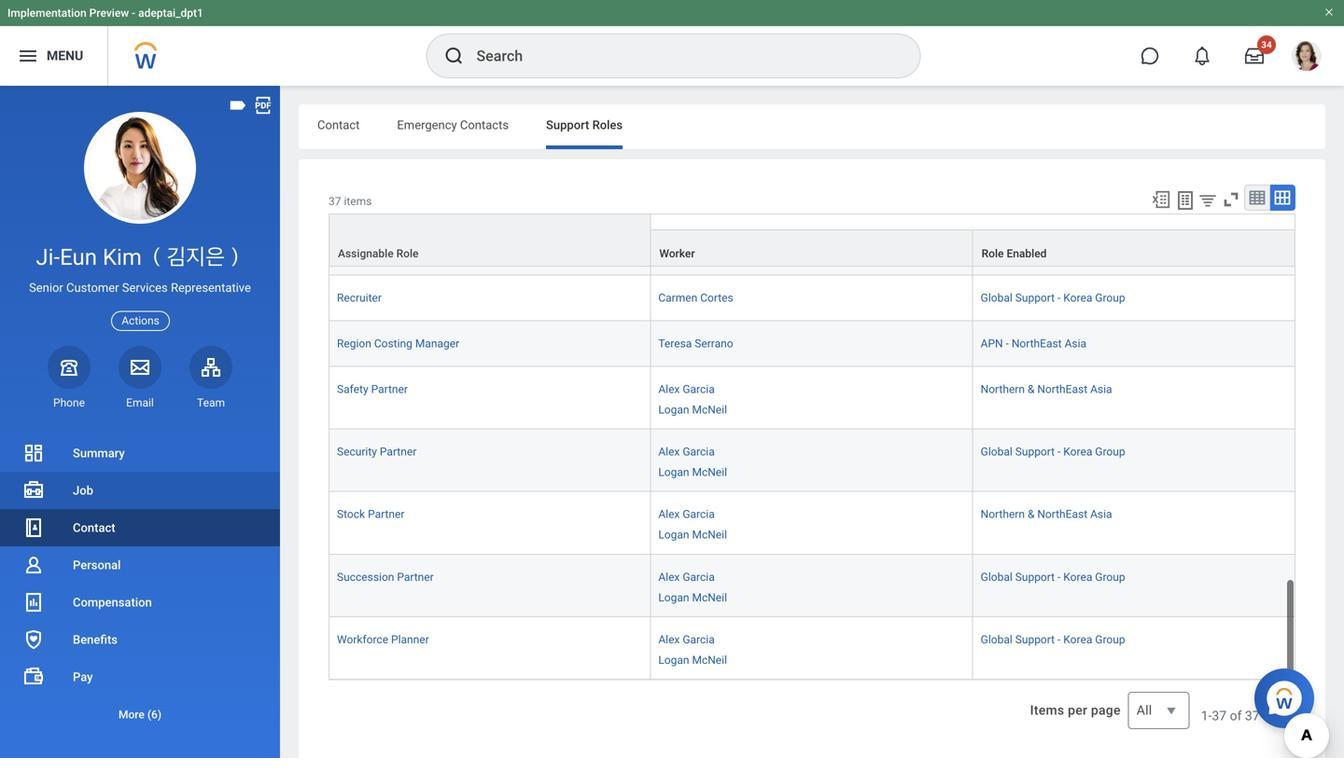Task type: vqa. For each thing, say whether or not it's contained in the screenshot.
Representative
yes



Task type: describe. For each thing, give the bounding box(es) containing it.
implementation preview -   adeptai_dpt1
[[7, 7, 203, 20]]

1-
[[1201, 709, 1212, 724]]

export to worksheets image
[[1174, 189, 1197, 212]]

assignable role
[[338, 247, 419, 260]]

alex garcia for stock partner
[[658, 508, 715, 521]]

enabled
[[1007, 247, 1047, 260]]

adeptai_dpt1
[[138, 7, 203, 20]]

0 horizontal spatial items
[[344, 195, 372, 208]]

row containing security partner
[[329, 430, 1296, 492]]

personal image
[[22, 554, 45, 577]]

carmen cortes
[[658, 292, 733, 305]]

justify image
[[17, 45, 39, 67]]

logan mcneil link for security partner
[[658, 463, 727, 479]]

view team image
[[200, 356, 222, 379]]

contacts
[[460, 118, 509, 132]]

mcneil for succession partner
[[692, 592, 727, 605]]

logan for stock partner
[[658, 529, 689, 542]]

support for workforce
[[1015, 634, 1055, 647]]

pay
[[73, 671, 93, 685]]

group for succession
[[1095, 571, 1125, 584]]

customer
[[66, 281, 119, 295]]

ji-eun kim （김지은）
[[36, 244, 244, 271]]

1 global support - korea group link from the top
[[981, 288, 1125, 305]]

more (6) button
[[0, 704, 280, 727]]

logan mcneil for succession partner
[[658, 592, 727, 605]]

benefits link
[[0, 622, 280, 659]]

emergency contacts
[[397, 118, 509, 132]]

more
[[118, 709, 145, 722]]

(6)
[[147, 709, 162, 722]]

teresa serrano link
[[658, 334, 733, 350]]

1 horizontal spatial 37
[[1212, 709, 1227, 724]]

role enabled
[[982, 247, 1047, 260]]

cortes
[[700, 292, 733, 305]]

carmen
[[658, 292, 697, 305]]

compensation link
[[0, 584, 280, 622]]

garcia for safety partner
[[683, 383, 715, 396]]

1 logan mcneil from the top
[[658, 249, 727, 263]]

inbox large image
[[1245, 47, 1264, 65]]

row containing safety partner
[[329, 367, 1296, 430]]

workforce
[[337, 634, 388, 647]]

third
[[1008, 229, 1033, 242]]

logan mcneil for stock partner
[[658, 529, 727, 542]]

menu button
[[0, 26, 108, 86]]

1 alex garcia link from the top
[[658, 225, 715, 242]]

logan mcneil for workforce planner
[[658, 654, 727, 667]]

tab list containing contact
[[299, 105, 1325, 149]]

support for security
[[1015, 446, 1055, 459]]

alex garcia link for succession partner
[[658, 567, 715, 584]]

alex for safety partner
[[658, 383, 680, 396]]

0 vertical spatial asia
[[1065, 337, 1086, 350]]

apn - northeast asia link
[[981, 334, 1086, 350]]

assignable role button
[[329, 215, 650, 266]]

job
[[73, 484, 93, 498]]

logan mcneil for security partner
[[658, 466, 727, 479]]

alex garcia for workforce planner
[[658, 634, 715, 647]]

phone
[[53, 397, 85, 410]]

team
[[197, 397, 225, 410]]

items
[[1030, 703, 1064, 719]]

email ji-eun kim （김지은） element
[[119, 396, 161, 411]]

safety partner
[[337, 383, 408, 396]]

planner
[[391, 634, 429, 647]]

phone image
[[56, 356, 82, 379]]

1 global from the top
[[981, 292, 1013, 305]]

succession partner link
[[337, 567, 434, 584]]

garcia for succession partner
[[683, 571, 715, 584]]

security partner link
[[337, 442, 417, 459]]

region costing manager link
[[337, 334, 459, 350]]

logan for security partner
[[658, 466, 689, 479]]

recruiter
[[337, 292, 382, 305]]

- inside menu banner
[[132, 7, 135, 20]]

view printable version (pdf) image
[[253, 95, 273, 116]]

eun
[[60, 244, 97, 271]]

1-37 of 37 items status
[[1201, 708, 1296, 726]]

safety
[[337, 383, 368, 396]]

senior customer services representative
[[29, 281, 251, 295]]

senior
[[29, 281, 63, 295]]

global support - korea group link for security
[[981, 442, 1125, 459]]

security partner
[[337, 446, 417, 459]]

items per page element
[[1027, 681, 1190, 741]]

more (6) button
[[0, 696, 280, 734]]

contact link
[[0, 510, 280, 547]]

notifications large image
[[1193, 47, 1212, 65]]

korea for security
[[1063, 446, 1092, 459]]

global support - korea group for workforce
[[981, 634, 1125, 647]]

mcneil for security partner
[[692, 466, 727, 479]]

select to filter grid data image
[[1198, 190, 1218, 210]]

per
[[1068, 703, 1088, 719]]

1 logan from the top
[[658, 249, 689, 263]]

of
[[1230, 709, 1242, 724]]

logan mcneil link for workforce planner
[[658, 651, 727, 667]]

assignable
[[338, 247, 394, 260]]

ji-
[[36, 244, 60, 271]]

export to excel image
[[1151, 189, 1171, 210]]

page
[[1091, 703, 1121, 719]]

support roles
[[546, 118, 623, 132]]

stock partner link
[[337, 505, 405, 521]]

global support - korea group for security
[[981, 446, 1125, 459]]

northern & northeast asia link for stock partner
[[981, 505, 1112, 521]]

alex garcia link for safety partner
[[658, 379, 715, 396]]

1 logan mcneil link from the top
[[658, 246, 727, 263]]

support for succession
[[1015, 571, 1055, 584]]

teresa
[[658, 337, 692, 350]]

serrano
[[695, 337, 733, 350]]

row containing recruiter
[[329, 276, 1296, 321]]

party
[[1036, 229, 1062, 242]]

summary link
[[0, 435, 280, 472]]

email button
[[119, 346, 161, 411]]

alex for workforce planner
[[658, 634, 680, 647]]

workforce planner link
[[337, 630, 429, 647]]

compensation
[[73, 596, 152, 610]]

garcia for stock partner
[[683, 508, 715, 521]]

email
[[126, 397, 154, 410]]

wcc third party - korea
[[981, 229, 1100, 242]]

logan mcneil for safety partner
[[658, 404, 727, 417]]

alex for security partner
[[658, 446, 680, 459]]

row containing workforce planner
[[329, 618, 1296, 681]]

34 button
[[1234, 35, 1276, 77]]

row containing worker
[[329, 230, 1296, 267]]

1 garcia from the top
[[683, 229, 715, 242]]

recruiter link
[[337, 288, 382, 305]]

apn
[[981, 337, 1003, 350]]

summary
[[73, 447, 125, 461]]

northeast for stock partner
[[1037, 508, 1088, 521]]

emergency
[[397, 118, 457, 132]]

partner for safety partner
[[371, 383, 408, 396]]

global support - korea group link for succession
[[981, 567, 1125, 584]]

0 vertical spatial northeast
[[1012, 337, 1062, 350]]

job link
[[0, 472, 280, 510]]

worker
[[659, 247, 695, 260]]

personal
[[73, 559, 121, 573]]



Task type: locate. For each thing, give the bounding box(es) containing it.
assignable role row
[[329, 214, 1296, 267]]

group
[[1095, 292, 1125, 305], [1095, 446, 1125, 459], [1095, 571, 1125, 584], [1095, 634, 1125, 647]]

role enabled button
[[973, 231, 1295, 266]]

1 vertical spatial asia
[[1090, 383, 1112, 396]]

northern & northeast asia link for safety partner
[[981, 379, 1112, 396]]

cell
[[329, 213, 651, 276]]

safety partner link
[[337, 379, 408, 396]]

alex for succession partner
[[658, 571, 680, 584]]

0 vertical spatial northern & northeast asia link
[[981, 379, 1112, 396]]

partner inside succession partner link
[[397, 571, 434, 584]]

alex for stock partner
[[658, 508, 680, 521]]

phone ji-eun kim （김지은） element
[[48, 396, 91, 411]]

items selected list for succession partner
[[658, 567, 757, 606]]

0 vertical spatial &
[[1028, 383, 1035, 396]]

3 logan mcneil link from the top
[[658, 463, 727, 479]]

northern & northeast asia for stock partner
[[981, 508, 1112, 521]]

northern & northeast asia for safety partner
[[981, 383, 1112, 396]]

2 items selected list from the top
[[658, 379, 757, 418]]

group for workforce
[[1095, 634, 1125, 647]]

& for safety partner
[[1028, 383, 1035, 396]]

5 garcia from the top
[[683, 571, 715, 584]]

3 group from the top
[[1095, 571, 1125, 584]]

support
[[546, 118, 589, 132], [1015, 292, 1055, 305], [1015, 446, 1055, 459], [1015, 571, 1055, 584], [1015, 634, 1055, 647]]

& for stock partner
[[1028, 508, 1035, 521]]

6 logan mcneil link from the top
[[658, 651, 727, 667]]

3 logan mcneil from the top
[[658, 466, 727, 479]]

logan mcneil link for safety partner
[[658, 400, 727, 417]]

5 logan mcneil from the top
[[658, 592, 727, 605]]

carmen cortes link
[[658, 288, 733, 305]]

1 northern from the top
[[981, 383, 1025, 396]]

5 alex from the top
[[658, 571, 680, 584]]

2 logan from the top
[[658, 404, 689, 417]]

8 row from the top
[[329, 555, 1296, 618]]

Search Workday  search field
[[476, 35, 882, 77]]

3 items selected list from the top
[[658, 442, 757, 480]]

4 row from the top
[[329, 321, 1296, 367]]

manager
[[415, 337, 459, 350]]

services
[[122, 281, 168, 295]]

6 logan mcneil from the top
[[658, 654, 727, 667]]

- inside apn - northeast asia link
[[1006, 337, 1009, 350]]

5 alex garcia from the top
[[658, 571, 715, 584]]

apn - northeast asia
[[981, 337, 1086, 350]]

0 horizontal spatial 37
[[329, 195, 341, 208]]

6 items selected list from the top
[[658, 630, 757, 668]]

wcc third party - korea link
[[981, 225, 1100, 242]]

logan for safety partner
[[658, 404, 689, 417]]

4 garcia from the top
[[683, 508, 715, 521]]

northern
[[981, 383, 1025, 396], [981, 508, 1025, 521]]

2 alex from the top
[[658, 383, 680, 396]]

partner inside the security partner link
[[380, 446, 417, 459]]

37 left of
[[1212, 709, 1227, 724]]

global for succession
[[981, 571, 1013, 584]]

1 horizontal spatial items
[[1263, 709, 1296, 724]]

global
[[981, 292, 1013, 305], [981, 446, 1013, 459], [981, 571, 1013, 584], [981, 634, 1013, 647]]

3 global from the top
[[981, 571, 1013, 584]]

1 vertical spatial northeast
[[1037, 383, 1088, 396]]

2 garcia from the top
[[683, 383, 715, 396]]

4 logan from the top
[[658, 529, 689, 542]]

role right assignable
[[396, 247, 419, 260]]

contact inside list
[[73, 521, 115, 535]]

items per page
[[1030, 703, 1121, 719]]

1 vertical spatial contact
[[73, 521, 115, 535]]

1 northern & northeast asia link from the top
[[981, 379, 1112, 396]]

logan
[[658, 249, 689, 263], [658, 404, 689, 417], [658, 466, 689, 479], [658, 529, 689, 542], [658, 592, 689, 605], [658, 654, 689, 667]]

partner for security partner
[[380, 446, 417, 459]]

expand table image
[[1273, 189, 1292, 207]]

4 logan mcneil from the top
[[658, 529, 727, 542]]

logan mcneil link for succession partner
[[658, 588, 727, 605]]

items selected list for stock partner
[[658, 505, 757, 543]]

profile logan mcneil image
[[1292, 41, 1322, 75]]

menu banner
[[0, 0, 1344, 86]]

partner right security
[[380, 446, 417, 459]]

37
[[329, 195, 341, 208], [1212, 709, 1227, 724], [1245, 709, 1260, 724]]

6 garcia from the top
[[683, 634, 715, 647]]

mcneil for stock partner
[[692, 529, 727, 542]]

4 global support - korea group from the top
[[981, 634, 1125, 647]]

group for security
[[1095, 446, 1125, 459]]

6 row from the top
[[329, 430, 1296, 492]]

succession partner
[[337, 571, 434, 584]]

northern for safety partner
[[981, 383, 1025, 396]]

items
[[344, 195, 372, 208], [1263, 709, 1296, 724]]

4 items selected list from the top
[[658, 505, 757, 543]]

logan mcneil
[[658, 249, 727, 263], [658, 404, 727, 417], [658, 466, 727, 479], [658, 529, 727, 542], [658, 592, 727, 605], [658, 654, 727, 667]]

1 alex garcia from the top
[[658, 229, 715, 242]]

partner right succession
[[397, 571, 434, 584]]

asia
[[1065, 337, 1086, 350], [1090, 383, 1112, 396], [1090, 508, 1112, 521]]

korea for succession
[[1063, 571, 1092, 584]]

fullscreen image
[[1221, 189, 1241, 210]]

items up assignable
[[344, 195, 372, 208]]

3 row from the top
[[329, 276, 1296, 321]]

1 global support - korea group from the top
[[981, 292, 1125, 305]]

1 horizontal spatial contact
[[317, 118, 360, 132]]

succession
[[337, 571, 394, 584]]

preview
[[89, 7, 129, 20]]

mail image
[[129, 356, 151, 379]]

stock partner
[[337, 508, 405, 521]]

alex garcia link for security partner
[[658, 442, 715, 459]]

alex garcia link for stock partner
[[658, 505, 715, 521]]

northern for stock partner
[[981, 508, 1025, 521]]

1 horizontal spatial role
[[982, 247, 1004, 260]]

kim
[[103, 244, 142, 271]]

global support - korea group
[[981, 292, 1125, 305], [981, 446, 1125, 459], [981, 571, 1125, 584], [981, 634, 1125, 647]]

more (6)
[[118, 709, 162, 722]]

（김지은）
[[147, 244, 244, 271]]

mcneil for safety partner
[[692, 404, 727, 417]]

partner inside safety partner link
[[371, 383, 408, 396]]

row containing stock partner
[[329, 492, 1296, 555]]

benefits
[[73, 633, 118, 647]]

benefits image
[[22, 629, 45, 652]]

row
[[329, 213, 1296, 276], [329, 230, 1296, 267], [329, 276, 1296, 321], [329, 321, 1296, 367], [329, 367, 1296, 430], [329, 430, 1296, 492], [329, 492, 1296, 555], [329, 555, 1296, 618], [329, 618, 1296, 681]]

toolbar
[[1142, 185, 1296, 214]]

1 row from the top
[[329, 213, 1296, 276]]

worker button
[[651, 231, 972, 266]]

phone button
[[48, 346, 91, 411]]

close environment banner image
[[1324, 7, 1335, 18]]

0 horizontal spatial contact
[[73, 521, 115, 535]]

global for workforce
[[981, 634, 1013, 647]]

implementation
[[7, 7, 87, 20]]

4 alex garcia from the top
[[658, 508, 715, 521]]

pay link
[[0, 659, 280, 696]]

table image
[[1248, 189, 1267, 207]]

2 row from the top
[[329, 230, 1296, 267]]

37 up assignable
[[329, 195, 341, 208]]

compensation image
[[22, 592, 45, 614]]

1 mcneil from the top
[[692, 249, 727, 263]]

1 role from the left
[[396, 247, 419, 260]]

contact up "personal"
[[73, 521, 115, 535]]

3 garcia from the top
[[683, 446, 715, 459]]

6 alex garcia from the top
[[658, 634, 715, 647]]

tag image
[[228, 95, 248, 116]]

row containing region costing manager
[[329, 321, 1296, 367]]

alex garcia for security partner
[[658, 446, 715, 459]]

region costing manager
[[337, 337, 459, 350]]

korea for workforce
[[1063, 634, 1092, 647]]

5 row from the top
[[329, 367, 1296, 430]]

job image
[[22, 480, 45, 502]]

2 alex garcia from the top
[[658, 383, 715, 396]]

team link
[[189, 346, 232, 411]]

1 vertical spatial northern
[[981, 508, 1025, 521]]

2 logan mcneil link from the top
[[658, 400, 727, 417]]

actions button
[[111, 311, 170, 331]]

6 alex garcia link from the top
[[658, 630, 715, 647]]

6 mcneil from the top
[[692, 654, 727, 667]]

mcneil for workforce planner
[[692, 654, 727, 667]]

1 vertical spatial items
[[1263, 709, 1296, 724]]

northeast for safety partner
[[1037, 383, 1088, 396]]

3 logan from the top
[[658, 466, 689, 479]]

4 global support - korea group link from the top
[[981, 630, 1125, 647]]

garcia for security partner
[[683, 446, 715, 459]]

0 vertical spatial contact
[[317, 118, 360, 132]]

3 alex from the top
[[658, 446, 680, 459]]

1 vertical spatial northern & northeast asia
[[981, 508, 1112, 521]]

3 alex garcia link from the top
[[658, 442, 715, 459]]

6 logan from the top
[[658, 654, 689, 667]]

role down wcc
[[982, 247, 1004, 260]]

0 vertical spatial items
[[344, 195, 372, 208]]

2 northern from the top
[[981, 508, 1025, 521]]

4 alex garcia link from the top
[[658, 505, 715, 521]]

4 mcneil from the top
[[692, 529, 727, 542]]

1 & from the top
[[1028, 383, 1035, 396]]

3 mcneil from the top
[[692, 466, 727, 479]]

partner for stock partner
[[368, 508, 405, 521]]

tab list
[[299, 105, 1325, 149]]

logan for workforce planner
[[658, 654, 689, 667]]

37 items
[[329, 195, 372, 208]]

global support - korea group link for workforce
[[981, 630, 1125, 647]]

partner for succession partner
[[397, 571, 434, 584]]

1 vertical spatial northern & northeast asia link
[[981, 505, 1112, 521]]

5 alex garcia link from the top
[[658, 567, 715, 584]]

items selected list for security partner
[[658, 442, 757, 480]]

roles
[[592, 118, 623, 132]]

contact
[[317, 118, 360, 132], [73, 521, 115, 535]]

5 logan mcneil link from the top
[[658, 588, 727, 605]]

1-37 of 37 items
[[1201, 709, 1296, 724]]

garcia for workforce planner
[[683, 634, 715, 647]]

northeast
[[1012, 337, 1062, 350], [1037, 383, 1088, 396], [1037, 508, 1088, 521]]

0 vertical spatial northern
[[981, 383, 1025, 396]]

role inside row
[[982, 247, 1004, 260]]

wcc
[[981, 229, 1005, 242]]

1 alex from the top
[[658, 229, 680, 242]]

34
[[1261, 39, 1272, 50]]

9 row from the top
[[329, 618, 1296, 681]]

role inside row
[[396, 247, 419, 260]]

3 global support - korea group from the top
[[981, 571, 1125, 584]]

0 horizontal spatial role
[[396, 247, 419, 260]]

row containing alex garcia
[[329, 213, 1296, 276]]

2 global from the top
[[981, 446, 1013, 459]]

2 vertical spatial asia
[[1090, 508, 1112, 521]]

logan mcneil link
[[658, 246, 727, 263], [658, 400, 727, 417], [658, 463, 727, 479], [658, 525, 727, 542], [658, 588, 727, 605], [658, 651, 727, 667]]

37 right of
[[1245, 709, 1260, 724]]

items selected list
[[658, 225, 757, 264], [658, 379, 757, 418], [658, 442, 757, 480], [658, 505, 757, 543], [658, 567, 757, 606], [658, 630, 757, 668]]

5 mcneil from the top
[[692, 592, 727, 605]]

items inside 1-37 of 37 items status
[[1263, 709, 1296, 724]]

korea
[[1071, 229, 1100, 242], [1063, 292, 1092, 305], [1063, 446, 1092, 459], [1063, 571, 1092, 584], [1063, 634, 1092, 647]]

2 role from the left
[[982, 247, 1004, 260]]

alex garcia for safety partner
[[658, 383, 715, 396]]

2 logan mcneil from the top
[[658, 404, 727, 417]]

pay image
[[22, 666, 45, 689]]

alex garcia for succession partner
[[658, 571, 715, 584]]

northern & northeast asia link
[[981, 379, 1112, 396], [981, 505, 1112, 521]]

actions
[[122, 315, 159, 328]]

- inside wcc third party - korea link
[[1065, 229, 1068, 242]]

partner right safety
[[371, 383, 408, 396]]

0 vertical spatial northern & northeast asia
[[981, 383, 1112, 396]]

2 global support - korea group from the top
[[981, 446, 1125, 459]]

4 group from the top
[[1095, 634, 1125, 647]]

workforce planner
[[337, 634, 429, 647]]

alex garcia link
[[658, 225, 715, 242], [658, 379, 715, 396], [658, 442, 715, 459], [658, 505, 715, 521], [658, 567, 715, 584], [658, 630, 715, 647]]

alex garcia link for workforce planner
[[658, 630, 715, 647]]

2 mcneil from the top
[[692, 404, 727, 417]]

2 horizontal spatial 37
[[1245, 709, 1260, 724]]

region
[[337, 337, 371, 350]]

partner right stock
[[368, 508, 405, 521]]

2 northern & northeast asia link from the top
[[981, 505, 1112, 521]]

teresa serrano
[[658, 337, 733, 350]]

costing
[[374, 337, 412, 350]]

logan mcneil link for stock partner
[[658, 525, 727, 542]]

alex garcia
[[658, 229, 715, 242], [658, 383, 715, 396], [658, 446, 715, 459], [658, 508, 715, 521], [658, 571, 715, 584], [658, 634, 715, 647]]

security
[[337, 446, 377, 459]]

contact inside tab list
[[317, 118, 360, 132]]

partner inside stock partner link
[[368, 508, 405, 521]]

2 group from the top
[[1095, 446, 1125, 459]]

2 vertical spatial northeast
[[1037, 508, 1088, 521]]

4 alex from the top
[[658, 508, 680, 521]]

1 items selected list from the top
[[658, 225, 757, 264]]

2 global support - korea group link from the top
[[981, 442, 1125, 459]]

2 northern & northeast asia from the top
[[981, 508, 1112, 521]]

team ji-eun kim （김지은） element
[[189, 396, 232, 411]]

6 alex from the top
[[658, 634, 680, 647]]

contact up 37 items
[[317, 118, 360, 132]]

navigation pane region
[[0, 86, 280, 759]]

personal link
[[0, 547, 280, 584]]

3 alex garcia from the top
[[658, 446, 715, 459]]

7 row from the top
[[329, 492, 1296, 555]]

global for security
[[981, 446, 1013, 459]]

2 & from the top
[[1028, 508, 1035, 521]]

logan for succession partner
[[658, 592, 689, 605]]

5 logan from the top
[[658, 592, 689, 605]]

items selected list for safety partner
[[658, 379, 757, 418]]

summary image
[[22, 442, 45, 465]]

3 global support - korea group link from the top
[[981, 567, 1125, 584]]

1 group from the top
[[1095, 292, 1125, 305]]

search image
[[443, 45, 465, 67]]

list containing summary
[[0, 435, 280, 734]]

stock
[[337, 508, 365, 521]]

1 northern & northeast asia from the top
[[981, 383, 1112, 396]]

items selected list for workforce planner
[[658, 630, 757, 668]]

-
[[132, 7, 135, 20], [1065, 229, 1068, 242], [1058, 292, 1061, 305], [1006, 337, 1009, 350], [1058, 446, 1061, 459], [1058, 571, 1061, 584], [1058, 634, 1061, 647]]

items right of
[[1263, 709, 1296, 724]]

asia for stock partner
[[1090, 508, 1112, 521]]

1 vertical spatial &
[[1028, 508, 1035, 521]]

2 alex garcia link from the top
[[658, 379, 715, 396]]

asia for safety partner
[[1090, 383, 1112, 396]]

global support - korea group for succession
[[981, 571, 1125, 584]]

contact image
[[22, 517, 45, 540]]

list
[[0, 435, 280, 734]]

5 items selected list from the top
[[658, 567, 757, 606]]

partner
[[371, 383, 408, 396], [380, 446, 417, 459], [368, 508, 405, 521], [397, 571, 434, 584]]

menu
[[47, 48, 83, 64]]

row containing succession partner
[[329, 555, 1296, 618]]

4 global from the top
[[981, 634, 1013, 647]]

4 logan mcneil link from the top
[[658, 525, 727, 542]]



